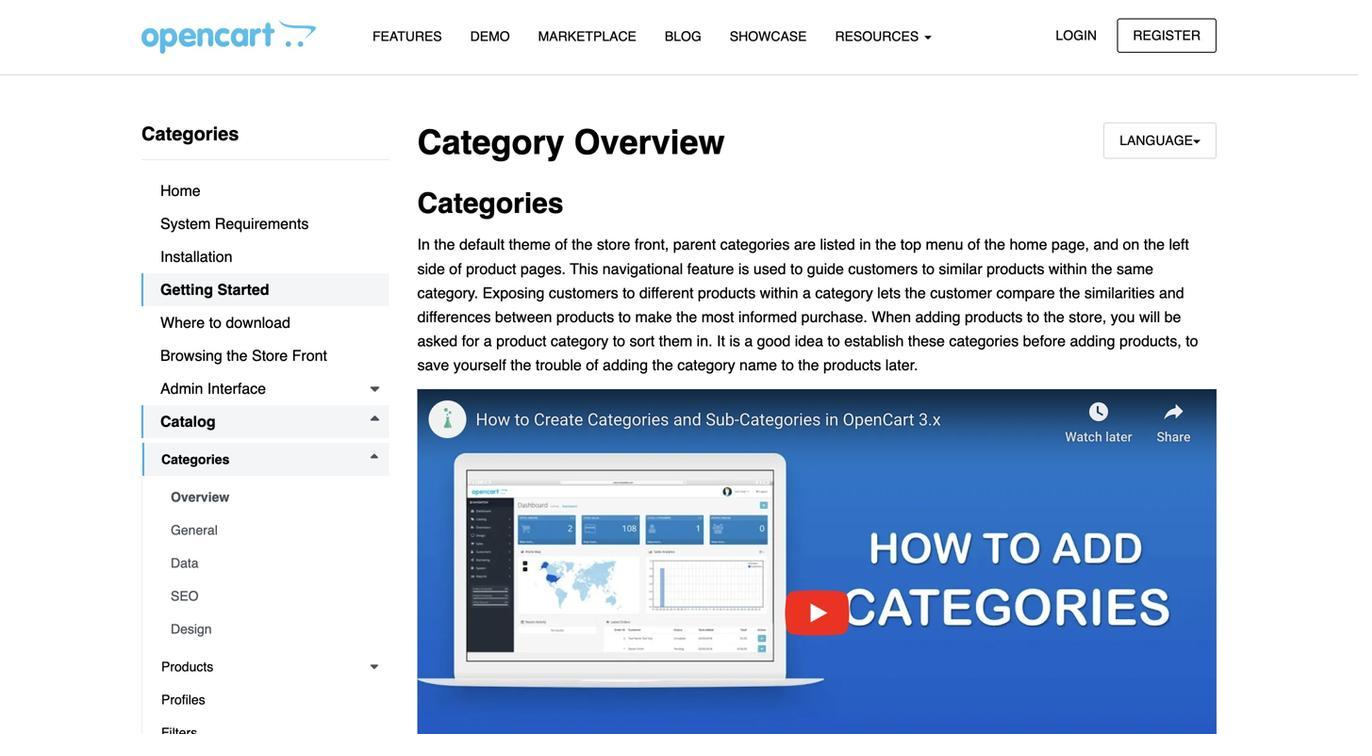 Task type: vqa. For each thing, say whether or not it's contained in the screenshot.
PAGES.
yes



Task type: describe. For each thing, give the bounding box(es) containing it.
general link
[[152, 514, 389, 547]]

category overview
[[417, 123, 725, 162]]

later.
[[886, 357, 918, 374]]

0 horizontal spatial and
[[1094, 236, 1119, 253]]

products down establish
[[824, 357, 881, 374]]

2 vertical spatial categories
[[161, 452, 230, 467]]

marketplace link
[[524, 20, 651, 53]]

be
[[1165, 308, 1181, 326]]

0 horizontal spatial a
[[484, 333, 492, 350]]

in
[[860, 236, 871, 253]]

getting
[[160, 281, 213, 299]]

data link
[[152, 547, 389, 580]]

resources link
[[821, 20, 946, 53]]

admin interface
[[160, 380, 266, 398]]

sort
[[630, 333, 655, 350]]

browsing the store front link
[[142, 340, 389, 373]]

asked
[[417, 333, 458, 350]]

seo link
[[152, 580, 389, 613]]

will
[[1140, 308, 1161, 326]]

requirements
[[215, 215, 309, 233]]

0 horizontal spatial customers
[[549, 284, 618, 302]]

0 vertical spatial adding
[[916, 308, 961, 326]]

store
[[597, 236, 631, 253]]

installation link
[[142, 241, 389, 274]]

showcase
[[730, 29, 807, 44]]

lets
[[877, 284, 901, 302]]

categories link
[[142, 443, 389, 476]]

front,
[[635, 236, 669, 253]]

2 horizontal spatial adding
[[1070, 333, 1116, 350]]

used
[[754, 260, 786, 278]]

1 vertical spatial product
[[496, 333, 547, 350]]

parent
[[673, 236, 716, 253]]

different
[[639, 284, 694, 302]]

the inside browsing the store front link
[[227, 347, 248, 365]]

1 vertical spatial overview
[[171, 490, 229, 505]]

login
[[1056, 28, 1097, 43]]

theme
[[509, 236, 551, 253]]

blog link
[[651, 20, 716, 53]]

default
[[459, 236, 505, 253]]

listed
[[820, 236, 855, 253]]

establish
[[844, 333, 904, 350]]

in the default theme of the store front, parent categories are listed in the top menu of the home page, and on the left side of product pages. this navigational feature is used to guide customers to similar products within the same category. exposing customers to different products within a category lets the customer compare the similarities and differences between products to make the most informed purchase. when adding products to the store, you will be asked for a product category to sort them in. it is a good idea to establish these categories before adding products, to save yourself the trouble of adding the category name to the products later.
[[417, 236, 1199, 374]]

1 vertical spatial and
[[1159, 284, 1185, 302]]

1 horizontal spatial categories
[[949, 333, 1019, 350]]

most
[[702, 308, 734, 326]]

data
[[171, 556, 199, 571]]

left
[[1169, 236, 1189, 253]]

similarities
[[1085, 284, 1155, 302]]

1 horizontal spatial within
[[1049, 260, 1088, 278]]

marketplace
[[538, 29, 637, 44]]

installation
[[160, 248, 233, 266]]

products
[[161, 660, 213, 675]]

exposing
[[483, 284, 545, 302]]

front
[[292, 347, 327, 365]]

you
[[1111, 308, 1135, 326]]

pages.
[[521, 260, 566, 278]]

this
[[570, 260, 598, 278]]

system
[[160, 215, 211, 233]]

guide
[[807, 260, 844, 278]]

it
[[717, 333, 725, 350]]

home
[[1010, 236, 1048, 253]]

0 vertical spatial is
[[739, 260, 749, 278]]

blog
[[665, 29, 702, 44]]

getting started
[[160, 281, 269, 299]]

between
[[495, 308, 552, 326]]

language button
[[1104, 123, 1217, 159]]

products link
[[142, 651, 389, 684]]

0 vertical spatial categories
[[142, 123, 239, 145]]

page,
[[1052, 236, 1090, 253]]

catalog link
[[142, 406, 389, 439]]

products down compare
[[965, 308, 1023, 326]]

to right the products,
[[1186, 333, 1199, 350]]

category
[[417, 123, 565, 162]]

0 vertical spatial product
[[466, 260, 516, 278]]

overview link
[[152, 481, 389, 514]]

1 horizontal spatial customers
[[848, 260, 918, 278]]

yourself
[[454, 357, 506, 374]]

compare
[[997, 284, 1055, 302]]

1 horizontal spatial category
[[678, 357, 735, 374]]

them
[[659, 333, 693, 350]]

where to download link
[[142, 307, 389, 340]]

to down compare
[[1027, 308, 1040, 326]]

demo
[[470, 29, 510, 44]]

showcase link
[[716, 20, 821, 53]]

system requirements link
[[142, 208, 389, 241]]

similar
[[939, 260, 983, 278]]

to down purchase.
[[828, 333, 840, 350]]

2 horizontal spatial a
[[803, 284, 811, 302]]

profiles link
[[142, 684, 389, 717]]

of right trouble in the left of the page
[[586, 357, 599, 374]]

design
[[171, 622, 212, 637]]



Task type: locate. For each thing, give the bounding box(es) containing it.
store,
[[1069, 308, 1107, 326]]

browsing the store front
[[160, 347, 327, 365]]

in
[[417, 236, 430, 253]]

login link
[[1040, 18, 1113, 53]]

to down good
[[782, 357, 794, 374]]

getting started link
[[142, 274, 389, 307]]

within down "page,"
[[1049, 260, 1088, 278]]

product down between
[[496, 333, 547, 350]]

of up similar
[[968, 236, 980, 253]]

these
[[908, 333, 945, 350]]

a
[[803, 284, 811, 302], [484, 333, 492, 350], [745, 333, 753, 350]]

2 vertical spatial adding
[[603, 357, 648, 374]]

to down menu
[[922, 260, 935, 278]]

feature
[[687, 260, 734, 278]]

name
[[740, 357, 777, 374]]

a down guide
[[803, 284, 811, 302]]

products up most
[[698, 284, 756, 302]]

of right side
[[449, 260, 462, 278]]

in.
[[697, 333, 713, 350]]

customers
[[848, 260, 918, 278], [549, 284, 618, 302]]

admin interface link
[[142, 373, 389, 406]]

customers down this
[[549, 284, 618, 302]]

categories down customer
[[949, 333, 1019, 350]]

when
[[872, 308, 911, 326]]

2 vertical spatial category
[[678, 357, 735, 374]]

1 vertical spatial adding
[[1070, 333, 1116, 350]]

and left "on"
[[1094, 236, 1119, 253]]

0 vertical spatial categories
[[720, 236, 790, 253]]

within down used
[[760, 284, 799, 302]]

customer
[[930, 284, 992, 302]]

catalog
[[160, 413, 216, 431]]

of up "pages."
[[555, 236, 568, 253]]

started
[[217, 281, 269, 299]]

0 vertical spatial overview
[[574, 123, 725, 162]]

category.
[[417, 284, 478, 302]]

0 vertical spatial within
[[1049, 260, 1088, 278]]

within
[[1049, 260, 1088, 278], [760, 284, 799, 302]]

interface
[[207, 380, 266, 398]]

categories
[[142, 123, 239, 145], [417, 187, 564, 220], [161, 452, 230, 467]]

1 horizontal spatial and
[[1159, 284, 1185, 302]]

system requirements
[[160, 215, 309, 233]]

seo
[[171, 589, 199, 604]]

products down this
[[556, 308, 614, 326]]

1 vertical spatial is
[[730, 333, 740, 350]]

0 vertical spatial and
[[1094, 236, 1119, 253]]

adding down store,
[[1070, 333, 1116, 350]]

category up purchase.
[[815, 284, 873, 302]]

language
[[1120, 133, 1193, 148]]

categories up default
[[417, 187, 564, 220]]

to down navigational
[[623, 284, 635, 302]]

opencart - open source shopping cart solution image
[[142, 20, 316, 54]]

categories up used
[[720, 236, 790, 253]]

overview
[[574, 123, 725, 162], [171, 490, 229, 505]]

home link
[[142, 175, 389, 208]]

products up compare
[[987, 260, 1045, 278]]

profiles
[[161, 693, 205, 708]]

purchase.
[[801, 308, 868, 326]]

1 vertical spatial within
[[760, 284, 799, 302]]

to left make
[[619, 308, 631, 326]]

trouble
[[536, 357, 582, 374]]

customers up lets
[[848, 260, 918, 278]]

browsing
[[160, 347, 222, 365]]

0 horizontal spatial categories
[[720, 236, 790, 253]]

0 vertical spatial customers
[[848, 260, 918, 278]]

0 horizontal spatial within
[[760, 284, 799, 302]]

features link
[[358, 20, 456, 53]]

navigational
[[603, 260, 683, 278]]

to inside 'link'
[[209, 314, 222, 332]]

features
[[373, 29, 442, 44]]

where
[[160, 314, 205, 332]]

1 vertical spatial category
[[551, 333, 609, 350]]

to left sort
[[613, 333, 626, 350]]

on
[[1123, 236, 1140, 253]]

before
[[1023, 333, 1066, 350]]

adding down sort
[[603, 357, 648, 374]]

categories up home
[[142, 123, 239, 145]]

design link
[[152, 613, 389, 646]]

product down default
[[466, 260, 516, 278]]

side
[[417, 260, 445, 278]]

and
[[1094, 236, 1119, 253], [1159, 284, 1185, 302]]

make
[[635, 308, 672, 326]]

idea
[[795, 333, 824, 350]]

adding up 'these'
[[916, 308, 961, 326]]

a left good
[[745, 333, 753, 350]]

1 vertical spatial customers
[[549, 284, 618, 302]]

differences
[[417, 308, 491, 326]]

home
[[160, 182, 201, 200]]

to right the where
[[209, 314, 222, 332]]

0 horizontal spatial adding
[[603, 357, 648, 374]]

0 vertical spatial category
[[815, 284, 873, 302]]

for
[[462, 333, 480, 350]]

is left used
[[739, 260, 749, 278]]

0 horizontal spatial overview
[[171, 490, 229, 505]]

to down are
[[791, 260, 803, 278]]

adding
[[916, 308, 961, 326], [1070, 333, 1116, 350], [603, 357, 648, 374]]

where to download
[[160, 314, 290, 332]]

same
[[1117, 260, 1154, 278]]

and up be
[[1159, 284, 1185, 302]]

category
[[815, 284, 873, 302], [551, 333, 609, 350], [678, 357, 735, 374]]

is right it
[[730, 333, 740, 350]]

products
[[987, 260, 1045, 278], [698, 284, 756, 302], [556, 308, 614, 326], [965, 308, 1023, 326], [824, 357, 881, 374]]

store
[[252, 347, 288, 365]]

1 horizontal spatial overview
[[574, 123, 725, 162]]

1 horizontal spatial adding
[[916, 308, 961, 326]]

1 vertical spatial categories
[[417, 187, 564, 220]]

category up trouble in the left of the page
[[551, 333, 609, 350]]

0 horizontal spatial category
[[551, 333, 609, 350]]

products,
[[1120, 333, 1182, 350]]

demo link
[[456, 20, 524, 53]]

is
[[739, 260, 749, 278], [730, 333, 740, 350]]

categories
[[720, 236, 790, 253], [949, 333, 1019, 350]]

menu
[[926, 236, 964, 253]]

1 vertical spatial categories
[[949, 333, 1019, 350]]

1 horizontal spatial a
[[745, 333, 753, 350]]

2 horizontal spatial category
[[815, 284, 873, 302]]

register link
[[1117, 18, 1217, 53]]

a right for
[[484, 333, 492, 350]]

are
[[794, 236, 816, 253]]

category down in.
[[678, 357, 735, 374]]

categories down catalog
[[161, 452, 230, 467]]

download
[[226, 314, 290, 332]]

good
[[757, 333, 791, 350]]

admin
[[160, 380, 203, 398]]



